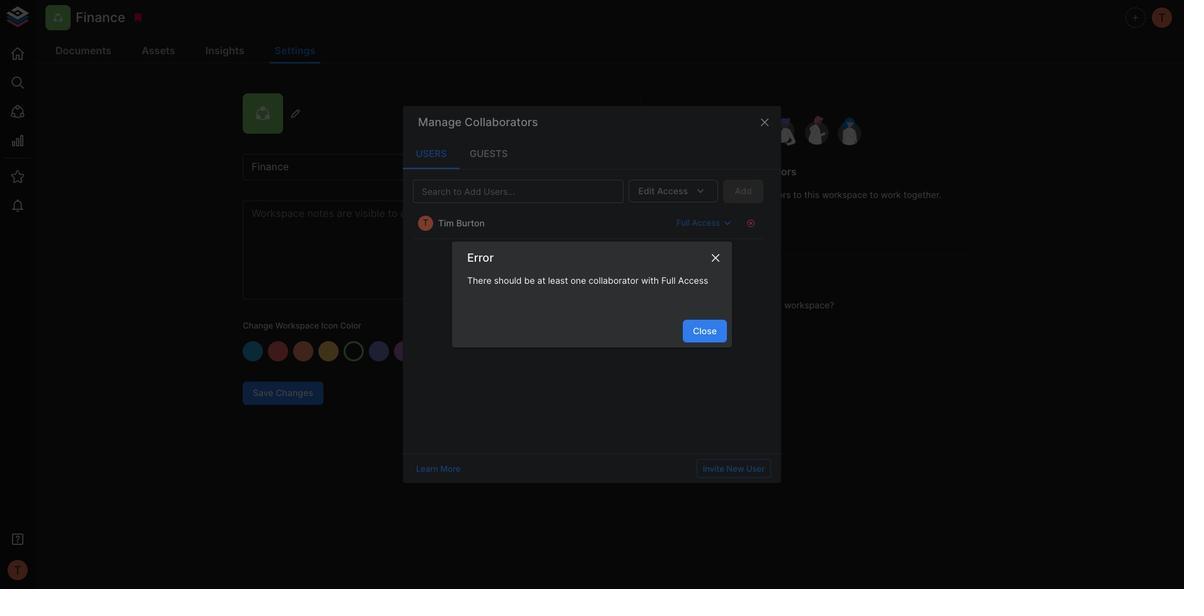 Task type: locate. For each thing, give the bounding box(es) containing it.
access
[[657, 185, 688, 196], [692, 218, 720, 228], [678, 275, 709, 286]]

assets link
[[137, 39, 180, 64]]

1 horizontal spatial t
[[423, 218, 429, 228]]

to
[[794, 189, 802, 200], [870, 189, 879, 200], [727, 300, 736, 311]]

manage
[[418, 115, 462, 129], [689, 165, 728, 178]]

0 horizontal spatial edit
[[639, 185, 655, 196]]

1 vertical spatial manage collaborators
[[689, 165, 797, 178]]

0 vertical spatial manage collaborators
[[418, 115, 538, 129]]

guests button
[[460, 139, 518, 169]]

edit down "or"
[[683, 217, 699, 227]]

t button
[[1151, 6, 1175, 30], [4, 556, 32, 584]]

0 horizontal spatial manage
[[418, 115, 462, 129]]

t
[[1159, 11, 1166, 25], [423, 218, 429, 228], [14, 563, 21, 577]]

1 horizontal spatial this
[[805, 189, 820, 200]]

collaborators inside edit collaborators button
[[701, 217, 759, 227]]

access left "or"
[[657, 185, 688, 196]]

manage up the users button
[[418, 115, 462, 129]]

2 vertical spatial t
[[14, 563, 21, 577]]

0 vertical spatial full
[[677, 218, 690, 228]]

do you want to delete this workspace?
[[673, 300, 835, 311]]

least
[[548, 275, 568, 286]]

edit inside edit collaborators button
[[683, 217, 699, 227]]

edit inside edit access button
[[639, 185, 655, 196]]

remove
[[703, 189, 734, 200]]

0 vertical spatial edit
[[639, 185, 655, 196]]

workspace?
[[785, 300, 835, 311]]

manage collaborators up collaborators on the top right of page
[[689, 165, 797, 178]]

this left workspace
[[805, 189, 820, 200]]

1 vertical spatial full
[[662, 275, 676, 286]]

1 horizontal spatial manage collaborators
[[689, 165, 797, 178]]

users
[[416, 148, 447, 160]]

to right want
[[727, 300, 736, 311]]

you
[[687, 300, 702, 311]]

or
[[692, 189, 701, 200]]

2 vertical spatial access
[[678, 275, 709, 286]]

collaborators up guests
[[465, 115, 538, 129]]

add
[[673, 189, 690, 200]]

0 vertical spatial access
[[657, 185, 688, 196]]

2 vertical spatial collaborators
[[701, 217, 759, 227]]

with
[[641, 275, 659, 286]]

this right delete
[[767, 300, 782, 311]]

collaborators up collaborators on the top right of page
[[731, 165, 797, 178]]

insights link
[[201, 39, 249, 64]]

this for to
[[805, 189, 820, 200]]

one
[[571, 275, 586, 286]]

collaborators
[[465, 115, 538, 129], [731, 165, 797, 178], [701, 217, 759, 227]]

access down "or"
[[692, 218, 720, 228]]

icon
[[321, 320, 338, 331]]

should
[[494, 275, 522, 286]]

full right with
[[662, 275, 676, 286]]

save changes
[[253, 387, 313, 398]]

tim
[[438, 218, 454, 228]]

collaborators
[[737, 189, 791, 200]]

error dialog
[[452, 242, 732, 348]]

close
[[693, 325, 717, 336]]

1 vertical spatial collaborators
[[731, 165, 797, 178]]

tim burton
[[438, 218, 485, 228]]

1 vertical spatial access
[[692, 218, 720, 228]]

manage collaborators inside dialog
[[418, 115, 538, 129]]

1 vertical spatial t button
[[4, 556, 32, 584]]

access up the you
[[678, 275, 709, 286]]

full inside error dialog
[[662, 275, 676, 286]]

1 horizontal spatial full
[[677, 218, 690, 228]]

1 vertical spatial t
[[423, 218, 429, 228]]

1 horizontal spatial edit
[[683, 217, 699, 227]]

0 vertical spatial manage
[[418, 115, 462, 129]]

0 horizontal spatial manage collaborators
[[418, 115, 538, 129]]

guests
[[470, 148, 508, 160]]

edit access button
[[629, 180, 718, 203]]

edit left add at top right
[[639, 185, 655, 196]]

0 horizontal spatial full
[[662, 275, 676, 286]]

0 vertical spatial this
[[805, 189, 820, 200]]

1 horizontal spatial t button
[[1151, 6, 1175, 30]]

danger
[[689, 276, 725, 288]]

1 vertical spatial manage
[[689, 165, 728, 178]]

learn more
[[416, 463, 461, 473]]

work
[[881, 189, 902, 200]]

0 vertical spatial t button
[[1151, 6, 1175, 30]]

permanently delete button
[[673, 322, 776, 345]]

user
[[747, 463, 765, 473]]

this
[[805, 189, 820, 200], [767, 300, 782, 311]]

there
[[467, 275, 492, 286]]

edit collaborators
[[683, 217, 759, 227]]

full
[[677, 218, 690, 228], [662, 275, 676, 286]]

manage up remove
[[689, 165, 728, 178]]

collaborators down remove
[[701, 217, 759, 227]]

permanently
[[683, 327, 736, 338]]

workspace
[[822, 189, 868, 200]]

manage collaborators
[[418, 115, 538, 129], [689, 165, 797, 178]]

Workspace notes are visible to all members and guests. text field
[[243, 201, 601, 300]]

full access
[[677, 218, 720, 228]]

to left work
[[870, 189, 879, 200]]

finance
[[76, 10, 125, 25]]

access for full access
[[692, 218, 720, 228]]

this for delete
[[767, 300, 782, 311]]

tab list
[[403, 139, 782, 169]]

1 vertical spatial this
[[767, 300, 782, 311]]

there should be at least one collaborator with full access
[[467, 275, 709, 286]]

0 vertical spatial collaborators
[[465, 115, 538, 129]]

edit
[[639, 185, 655, 196], [683, 217, 699, 227]]

collaborator
[[589, 275, 639, 286]]

full down add at top right
[[677, 218, 690, 228]]

1 vertical spatial edit
[[683, 217, 699, 227]]

manage collaborators up guests button
[[418, 115, 538, 129]]

0 horizontal spatial this
[[767, 300, 782, 311]]

0 vertical spatial t
[[1159, 11, 1166, 25]]

to right collaborators on the top right of page
[[794, 189, 802, 200]]

permanently delete
[[683, 327, 766, 338]]

documents
[[56, 44, 111, 57]]

users button
[[403, 139, 460, 169]]



Task type: vqa. For each thing, say whether or not it's contained in the screenshot.
the T to the middle
yes



Task type: describe. For each thing, give the bounding box(es) containing it.
save changes button
[[243, 382, 323, 405]]

danger zone
[[689, 276, 752, 288]]

learn more button
[[413, 459, 464, 478]]

edit collaborators button
[[673, 211, 769, 234]]

insights
[[206, 44, 244, 57]]

invite
[[703, 463, 725, 473]]

zone
[[727, 276, 752, 288]]

0 horizontal spatial to
[[727, 300, 736, 311]]

1 horizontal spatial manage
[[689, 165, 728, 178]]

close button
[[683, 320, 727, 343]]

collaborators inside manage collaborators dialog
[[465, 115, 538, 129]]

documents link
[[50, 39, 116, 64]]

remove bookmark image
[[132, 12, 144, 23]]

settings link
[[270, 39, 321, 64]]

edit for edit access
[[639, 185, 655, 196]]

edit for edit collaborators
[[683, 217, 699, 227]]

change
[[243, 320, 273, 331]]

tab list containing users
[[403, 139, 782, 169]]

edit access
[[639, 185, 688, 196]]

do
[[673, 300, 684, 311]]

settings
[[275, 44, 316, 57]]

want
[[704, 300, 725, 311]]

full inside button
[[677, 218, 690, 228]]

manage collaborators dialog
[[403, 106, 782, 483]]

be
[[525, 275, 535, 286]]

access for edit access
[[657, 185, 688, 196]]

color
[[340, 320, 361, 331]]

invite new user
[[703, 463, 765, 473]]

2 horizontal spatial to
[[870, 189, 879, 200]]

at
[[538, 275, 546, 286]]

0 horizontal spatial t
[[14, 563, 21, 577]]

together.
[[904, 189, 942, 200]]

more
[[441, 463, 461, 473]]

1 horizontal spatial to
[[794, 189, 802, 200]]

burton
[[456, 218, 485, 228]]

access inside error dialog
[[678, 275, 709, 286]]

full access button
[[674, 213, 739, 233]]

add or remove collaborators to this workspace to work together.
[[673, 189, 942, 200]]

manage inside dialog
[[418, 115, 462, 129]]

Workspace Name text field
[[243, 154, 601, 180]]

delete
[[738, 300, 764, 311]]

save
[[253, 387, 274, 398]]

0 horizontal spatial t button
[[4, 556, 32, 584]]

delete
[[738, 327, 766, 338]]

workspace
[[275, 320, 319, 331]]

2 horizontal spatial t
[[1159, 11, 1166, 25]]

change workspace icon color
[[243, 320, 361, 331]]

learn
[[416, 463, 438, 473]]

assets
[[142, 44, 175, 57]]

changes
[[276, 387, 313, 398]]

new
[[727, 463, 745, 473]]

error
[[467, 251, 494, 265]]

t inside dialog
[[423, 218, 429, 228]]



